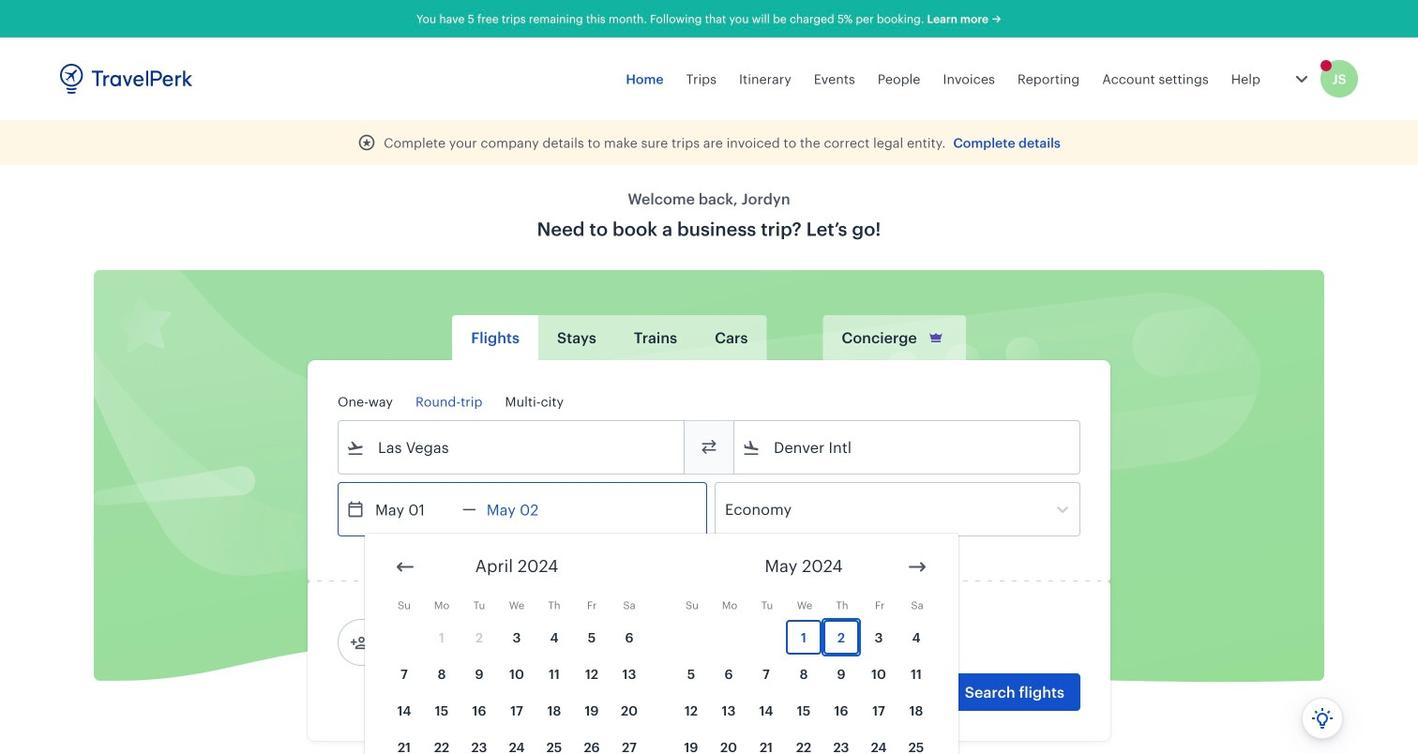 Task type: describe. For each thing, give the bounding box(es) containing it.
Depart text field
[[365, 483, 463, 536]]

Add first traveler search field
[[369, 628, 564, 658]]

move forward to switch to the next month. image
[[906, 556, 929, 579]]

From search field
[[365, 433, 660, 463]]

To search field
[[761, 433, 1056, 463]]

calendar application
[[365, 534, 1419, 754]]



Task type: locate. For each thing, give the bounding box(es) containing it.
move backward to switch to the previous month. image
[[394, 556, 417, 579]]

Return text field
[[477, 483, 574, 536]]



